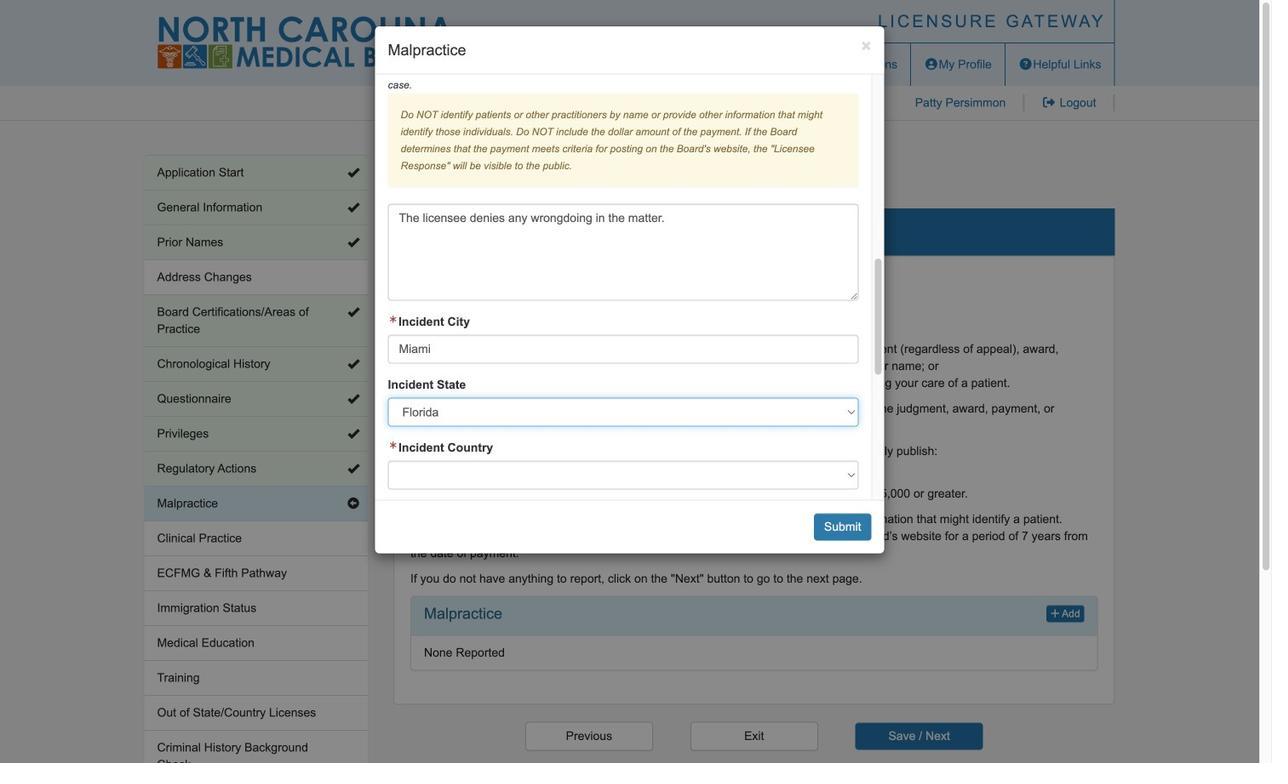 Task type: vqa. For each thing, say whether or not it's contained in the screenshot.
pencil 'icon'
no



Task type: describe. For each thing, give the bounding box(es) containing it.
sign out image
[[1042, 97, 1057, 109]]

fw image
[[388, 442, 399, 450]]

6 ok image from the top
[[347, 393, 359, 405]]

4 ok image from the top
[[347, 307, 359, 318]]

7 ok image from the top
[[347, 428, 359, 440]]

fw image
[[388, 316, 399, 324]]

3 ok image from the top
[[347, 237, 359, 249]]

2 ok image from the top
[[347, 202, 359, 214]]

1 ok image from the top
[[347, 167, 359, 179]]

user circle image
[[924, 58, 939, 70]]



Task type: locate. For each thing, give the bounding box(es) containing it.
None button
[[525, 722, 653, 751], [690, 722, 818, 751], [525, 722, 653, 751], [690, 722, 818, 751]]

None text field
[[388, 335, 859, 364]]

None text field
[[388, 204, 859, 301]]

5 ok image from the top
[[347, 359, 359, 370]]

ok image
[[347, 167, 359, 179], [347, 202, 359, 214], [347, 237, 359, 249], [347, 307, 359, 318], [347, 359, 359, 370], [347, 393, 359, 405], [347, 428, 359, 440], [347, 463, 359, 475]]

north carolina medical board logo image
[[157, 16, 455, 69]]

plus image
[[1051, 609, 1060, 619]]

8 ok image from the top
[[347, 463, 359, 475]]

question circle image
[[1018, 58, 1033, 70]]

circle arrow left image
[[347, 498, 359, 510]]

None submit
[[814, 514, 872, 541], [856, 723, 983, 751], [814, 514, 872, 541], [856, 723, 983, 751]]



